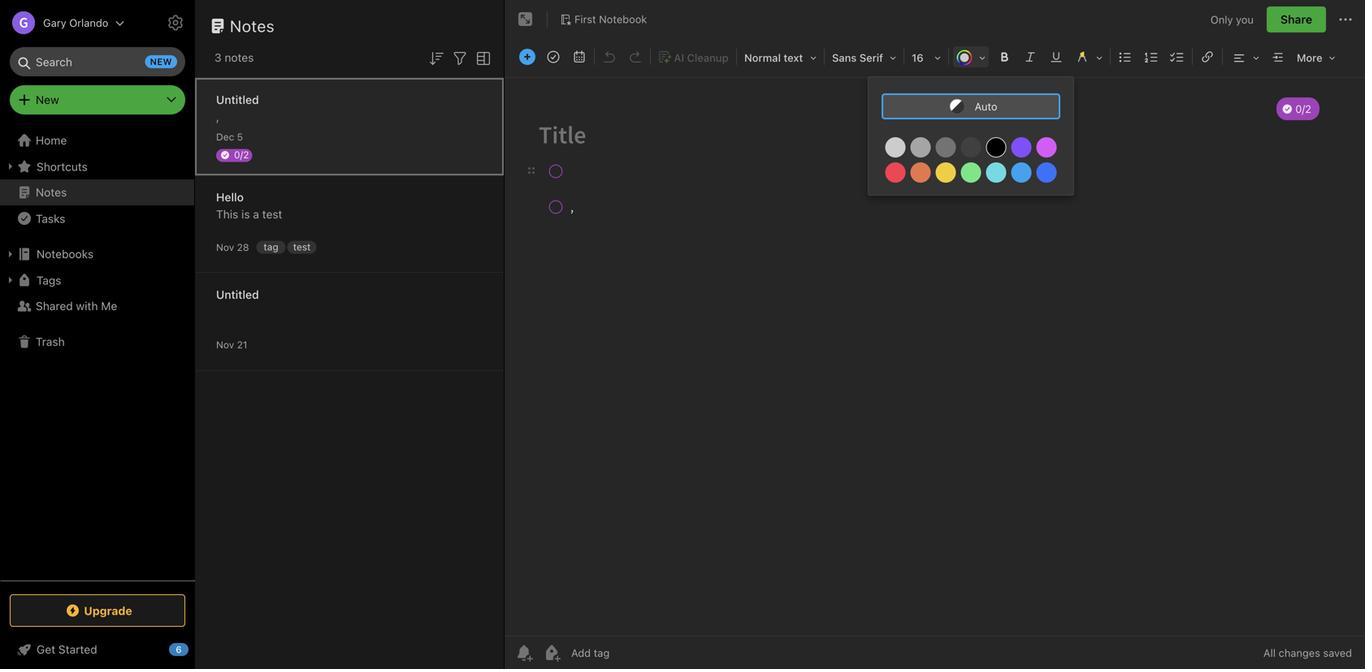 Task type: describe. For each thing, give the bounding box(es) containing it.
note window element
[[505, 0, 1365, 670]]

untitled for untitled
[[216, 288, 259, 301]]

with
[[76, 299, 98, 313]]

expand note image
[[516, 10, 536, 29]]

insert link image
[[1196, 46, 1219, 68]]

add a reminder image
[[514, 644, 534, 663]]

shortcuts
[[37, 160, 88, 173]]

Insert field
[[515, 46, 540, 68]]

hello this is a test
[[216, 191, 282, 221]]

auto
[[975, 100, 997, 113]]

is
[[241, 208, 250, 221]]

only
[[1211, 13, 1233, 25]]

share button
[[1267, 7, 1326, 33]]

untitled for untitled ,
[[216, 93, 259, 106]]

,
[[216, 110, 219, 124]]

3
[[215, 51, 222, 64]]

6
[[176, 645, 182, 655]]

sans
[[832, 52, 857, 64]]

16
[[912, 52, 924, 64]]

expand notebooks image
[[4, 248, 17, 261]]

upgrade button
[[10, 595, 185, 627]]

new
[[36, 93, 59, 106]]

get
[[37, 643, 55, 657]]

me
[[101, 299, 117, 313]]

tree containing home
[[0, 128, 195, 580]]

More actions field
[[1336, 7, 1355, 33]]

auto button
[[882, 93, 1060, 119]]

5
[[237, 131, 243, 143]]

more actions image
[[1336, 10, 1355, 29]]

changes
[[1279, 647, 1320, 659]]

nov for nov 21
[[216, 339, 234, 351]]

untitled ,
[[216, 93, 259, 124]]

nov 28
[[216, 242, 249, 253]]

nov 21
[[216, 339, 247, 351]]

gary orlando
[[43, 17, 108, 29]]

Account field
[[0, 7, 125, 39]]

Font size field
[[906, 46, 947, 69]]

tag
[[264, 241, 278, 253]]

new
[[150, 56, 172, 67]]

more
[[1297, 52, 1323, 64]]

test inside hello this is a test
[[262, 208, 282, 221]]

this
[[216, 208, 238, 221]]

a
[[253, 208, 259, 221]]

Add filters field
[[450, 47, 470, 68]]

Sort options field
[[427, 47, 446, 68]]

bold image
[[993, 46, 1016, 68]]

normal text
[[744, 52, 803, 64]]

all changes saved
[[1263, 647, 1352, 659]]

trash
[[36, 335, 65, 349]]

numbered list image
[[1140, 46, 1163, 68]]

get started
[[37, 643, 97, 657]]

orlando
[[69, 17, 108, 29]]

tags
[[37, 274, 61, 287]]

text
[[784, 52, 803, 64]]

normal
[[744, 52, 781, 64]]

View options field
[[470, 47, 493, 68]]

home
[[36, 134, 67, 147]]



Task type: vqa. For each thing, say whether or not it's contained in the screenshot.
Expand Tags image
yes



Task type: locate. For each thing, give the bounding box(es) containing it.
dec
[[216, 131, 234, 143]]

dec 5
[[216, 131, 243, 143]]

italic image
[[1019, 46, 1042, 68]]

untitled up ,
[[216, 93, 259, 106]]

tree
[[0, 128, 195, 580]]

nov for nov 28
[[216, 242, 234, 253]]

share
[[1281, 13, 1312, 26]]

task image
[[542, 46, 565, 68]]

0 vertical spatial nov
[[216, 242, 234, 253]]

upgrade
[[84, 604, 132, 618]]

nov left 21 at the left of page
[[216, 339, 234, 351]]

add tag image
[[542, 644, 562, 663]]

gary
[[43, 17, 66, 29]]

bulleted list image
[[1114, 46, 1137, 68]]

1 nov from the top
[[216, 242, 234, 253]]

notes link
[[0, 180, 194, 206]]

0 horizontal spatial test
[[262, 208, 282, 221]]

0 horizontal spatial notes
[[36, 186, 67, 199]]

notes up tasks
[[36, 186, 67, 199]]

0 vertical spatial notes
[[230, 16, 275, 35]]

home link
[[0, 128, 195, 154]]

Alignment field
[[1225, 46, 1265, 69]]

sans serif
[[832, 52, 883, 64]]

More field
[[1291, 46, 1341, 69]]

hello
[[216, 191, 244, 204]]

shortcuts button
[[0, 154, 194, 180]]

you
[[1236, 13, 1254, 25]]

shared
[[36, 299, 73, 313]]

0 vertical spatial test
[[262, 208, 282, 221]]

saved
[[1323, 647, 1352, 659]]

test right a
[[262, 208, 282, 221]]

checklist image
[[1166, 46, 1189, 68]]

Font color field
[[951, 46, 991, 69]]

trash link
[[0, 329, 194, 355]]

0 vertical spatial untitled
[[216, 93, 259, 106]]

Note Editor text field
[[505, 78, 1365, 636]]

test right tag
[[293, 241, 311, 253]]

new search field
[[21, 47, 177, 76]]

1 vertical spatial notes
[[36, 186, 67, 199]]

expand tags image
[[4, 274, 17, 287]]

Help and Learning task checklist field
[[0, 637, 195, 663]]

tasks button
[[0, 206, 194, 232]]

28
[[237, 242, 249, 253]]

untitled
[[216, 93, 259, 106], [216, 288, 259, 301]]

Highlight field
[[1069, 46, 1108, 69]]

1 vertical spatial test
[[293, 241, 311, 253]]

notebooks link
[[0, 241, 194, 267]]

notebook
[[599, 13, 647, 25]]

first notebook
[[575, 13, 647, 25]]

21
[[237, 339, 247, 351]]

all
[[1263, 647, 1276, 659]]

3 notes
[[215, 51, 254, 64]]

test
[[262, 208, 282, 221], [293, 241, 311, 253]]

serif
[[860, 52, 883, 64]]

indent image
[[1267, 46, 1290, 68]]

notes
[[225, 51, 254, 64]]

2 nov from the top
[[216, 339, 234, 351]]

Search text field
[[21, 47, 174, 76]]

1 vertical spatial untitled
[[216, 288, 259, 301]]

add filters image
[[450, 49, 470, 68]]

nov
[[216, 242, 234, 253], [216, 339, 234, 351]]

0/2
[[234, 149, 249, 160]]

1 horizontal spatial notes
[[230, 16, 275, 35]]

calendar event image
[[568, 46, 591, 68]]

only you
[[1211, 13, 1254, 25]]

notes
[[230, 16, 275, 35], [36, 186, 67, 199]]

nov left 28
[[216, 242, 234, 253]]

tasks
[[36, 212, 65, 225]]

first notebook button
[[554, 8, 653, 31]]

notebooks
[[37, 247, 94, 261]]

Heading level field
[[739, 46, 822, 69]]

settings image
[[166, 13, 185, 33]]

first
[[575, 13, 596, 25]]

untitled down nov 28
[[216, 288, 259, 301]]

1 vertical spatial nov
[[216, 339, 234, 351]]

2 untitled from the top
[[216, 288, 259, 301]]

Add tag field
[[570, 646, 692, 660]]

click to collapse image
[[189, 640, 201, 659]]

shared with me link
[[0, 293, 194, 319]]

Font family field
[[826, 46, 902, 69]]

notes up notes
[[230, 16, 275, 35]]

1 untitled from the top
[[216, 93, 259, 106]]

new button
[[10, 85, 185, 115]]

underline image
[[1045, 46, 1068, 68]]

started
[[58, 643, 97, 657]]

shared with me
[[36, 299, 117, 313]]

tags button
[[0, 267, 194, 293]]

1 horizontal spatial test
[[293, 241, 311, 253]]



